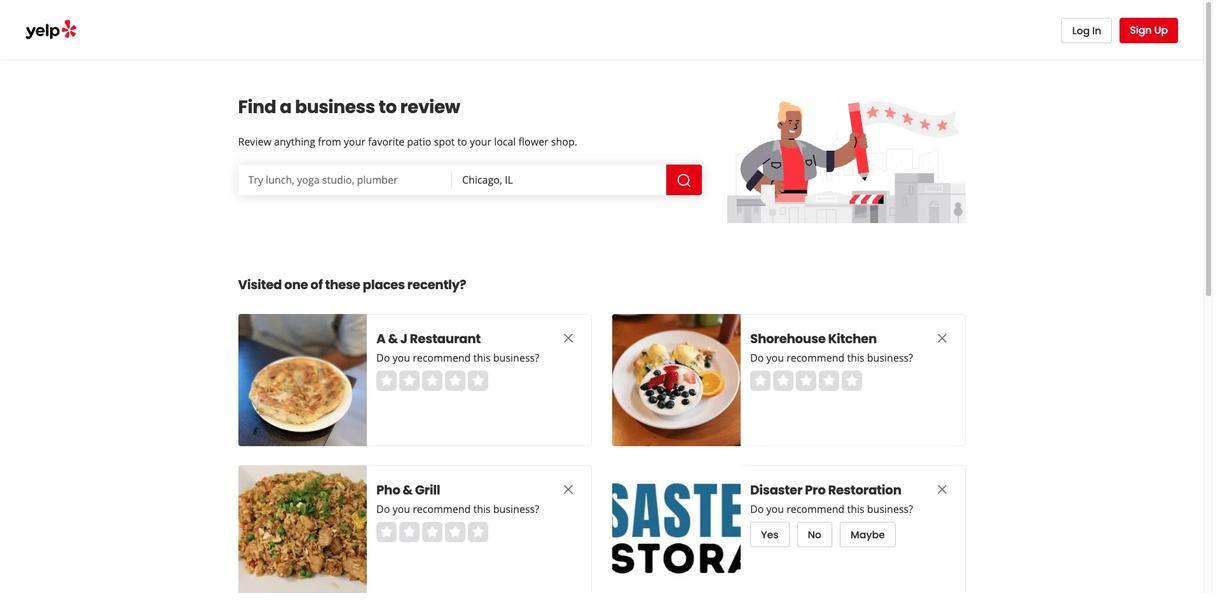 Task type: locate. For each thing, give the bounding box(es) containing it.
local
[[494, 135, 516, 149]]

1 horizontal spatial &
[[403, 482, 413, 499]]

none field find
[[248, 173, 442, 187]]

1 none field from the left
[[248, 173, 442, 187]]

do down a
[[376, 351, 390, 365]]

dismiss card image for disaster pro restoration
[[935, 482, 950, 497]]

spot
[[434, 135, 455, 149]]

do you recommend this business? down disaster pro restoration link
[[750, 503, 913, 517]]

2 your from the left
[[470, 135, 492, 149]]

find
[[238, 95, 276, 120]]

this for shorehouse kitchen
[[847, 351, 865, 365]]

business? for shorehouse kitchen
[[867, 351, 913, 365]]

1 your from the left
[[344, 135, 366, 149]]

no
[[808, 528, 822, 542]]

you for pho
[[393, 503, 410, 517]]

business? down the a & j restaurant link
[[493, 351, 539, 365]]

shop.
[[551, 135, 578, 149]]

your right from
[[344, 135, 366, 149]]

none field down shop.
[[463, 173, 656, 187]]

rating element for a
[[376, 371, 488, 391]]

yes
[[761, 528, 779, 542]]

to right spot
[[458, 135, 467, 149]]

None radio
[[376, 371, 397, 391], [468, 371, 488, 391], [750, 371, 771, 391], [399, 522, 420, 543], [422, 522, 442, 543], [445, 522, 465, 543], [376, 371, 397, 391], [468, 371, 488, 391], [750, 371, 771, 391], [399, 522, 420, 543], [422, 522, 442, 543], [445, 522, 465, 543]]

from
[[318, 135, 341, 149]]

recommend down shorehouse kitchen
[[787, 351, 845, 365]]

None search field
[[238, 165, 705, 195]]

this down pho & grill link
[[473, 503, 491, 517]]

None radio
[[399, 371, 420, 391], [422, 371, 442, 391], [445, 371, 465, 391], [773, 371, 794, 391], [796, 371, 817, 391], [819, 371, 839, 391], [842, 371, 862, 391], [376, 522, 397, 543], [468, 522, 488, 543], [399, 371, 420, 391], [422, 371, 442, 391], [445, 371, 465, 391], [773, 371, 794, 391], [796, 371, 817, 391], [819, 371, 839, 391], [842, 371, 862, 391], [376, 522, 397, 543], [468, 522, 488, 543]]

&
[[388, 330, 398, 348], [403, 482, 413, 499]]

do you recommend this business? down pho & grill link
[[376, 503, 539, 517]]

0 horizontal spatial none field
[[248, 173, 442, 187]]

0 vertical spatial to
[[379, 95, 397, 120]]

log
[[1073, 23, 1090, 38]]

none field the near
[[463, 173, 656, 187]]

restaurant
[[410, 330, 481, 348]]

Near text field
[[463, 173, 656, 187]]

recently?
[[408, 276, 466, 294]]

None field
[[248, 173, 442, 187], [463, 173, 656, 187]]

1 horizontal spatial your
[[470, 135, 492, 149]]

none field down from
[[248, 173, 442, 187]]

dismiss card image for a & j restaurant
[[561, 331, 576, 346]]

1 horizontal spatial none field
[[463, 173, 656, 187]]

sign
[[1131, 23, 1153, 38]]

do you recommend this business? down the a & j restaurant link
[[376, 351, 539, 365]]

business? down kitchen
[[867, 351, 913, 365]]

do you recommend this business? down shorehouse kitchen link
[[750, 351, 913, 365]]

restoration
[[828, 482, 902, 499]]

photo of a & j restaurant image
[[238, 314, 367, 447]]

business? down restoration
[[867, 503, 913, 517]]

business
[[295, 95, 375, 120]]

1 vertical spatial to
[[458, 135, 467, 149]]

do
[[376, 351, 390, 365], [750, 351, 764, 365], [376, 503, 390, 517], [750, 503, 764, 517]]

patio
[[407, 135, 432, 149]]

recommend down pro
[[787, 503, 845, 517]]

rating element down a & j restaurant
[[376, 371, 488, 391]]

this
[[473, 351, 491, 365], [847, 351, 865, 365], [473, 503, 491, 517], [847, 503, 865, 517]]

0 horizontal spatial your
[[344, 135, 366, 149]]

your left local
[[470, 135, 492, 149]]

& for a
[[388, 330, 398, 348]]

this for a & j restaurant
[[473, 351, 491, 365]]

recommend
[[413, 351, 471, 365], [787, 351, 845, 365], [413, 503, 471, 517], [787, 503, 845, 517]]

do for disaster
[[750, 503, 764, 517]]

review
[[238, 135, 272, 149]]

recommend down pho & grill link
[[413, 503, 471, 517]]

of
[[311, 276, 323, 294]]

rating element down shorehouse kitchen
[[750, 371, 862, 391]]

you for a
[[393, 351, 410, 365]]

rating element down grill
[[376, 522, 488, 543]]

this down the a & j restaurant link
[[473, 351, 491, 365]]

to
[[379, 95, 397, 120], [458, 135, 467, 149]]

review
[[400, 95, 460, 120]]

visited one of these places recently?
[[238, 276, 466, 294]]

a
[[376, 330, 385, 348]]

do you recommend this business? for pho & grill
[[376, 503, 539, 517]]

rating element for shorehouse
[[750, 371, 862, 391]]

you down j
[[393, 351, 410, 365]]

to up favorite
[[379, 95, 397, 120]]

business? for pho & grill
[[493, 503, 539, 517]]

no button
[[797, 522, 832, 548]]

do down disaster
[[750, 503, 764, 517]]

dismiss card image
[[561, 331, 576, 346], [561, 482, 576, 497], [935, 482, 950, 497]]

flower
[[519, 135, 549, 149]]

anything
[[274, 135, 315, 149]]

this for pho & grill
[[473, 503, 491, 517]]

business? down pho & grill link
[[493, 503, 539, 517]]

do down pho
[[376, 503, 390, 517]]

this down kitchen
[[847, 351, 865, 365]]

& right pho
[[403, 482, 413, 499]]

your
[[344, 135, 366, 149], [470, 135, 492, 149]]

this down restoration
[[847, 503, 865, 517]]

2 none field from the left
[[463, 173, 656, 187]]

1 vertical spatial &
[[403, 482, 413, 499]]

j
[[400, 330, 407, 348]]

0 vertical spatial &
[[388, 330, 398, 348]]

pho & grill
[[376, 482, 440, 499]]

0 horizontal spatial &
[[388, 330, 398, 348]]

you down the shorehouse
[[767, 351, 784, 365]]

kitchen
[[828, 330, 877, 348]]

review anything from your favorite patio spot to your local flower shop.
[[238, 135, 578, 149]]

you down disaster
[[767, 503, 784, 517]]

favorite
[[368, 135, 405, 149]]

do down the shorehouse
[[750, 351, 764, 365]]

business?
[[493, 351, 539, 365], [867, 351, 913, 365], [493, 503, 539, 517], [867, 503, 913, 517]]

photo of pho & grill image
[[238, 466, 367, 594]]

do for shorehouse
[[750, 351, 764, 365]]

grill
[[415, 482, 440, 499]]

do you recommend this business?
[[376, 351, 539, 365], [750, 351, 913, 365], [376, 503, 539, 517], [750, 503, 913, 517]]

business? for disaster pro restoration
[[867, 503, 913, 517]]

recommend down restaurant
[[413, 351, 471, 365]]

you down the pho & grill
[[393, 503, 410, 517]]

disaster
[[750, 482, 803, 499]]

& left j
[[388, 330, 398, 348]]

rating element
[[376, 371, 488, 391], [750, 371, 862, 391], [376, 522, 488, 543]]

one
[[284, 276, 308, 294]]

you
[[393, 351, 410, 365], [767, 351, 784, 365], [393, 503, 410, 517], [767, 503, 784, 517]]

sign up link
[[1121, 18, 1179, 43]]



Task type: vqa. For each thing, say whether or not it's contained in the screenshot.
Support to the top
no



Task type: describe. For each thing, give the bounding box(es) containing it.
maybe button
[[840, 522, 896, 548]]

pho
[[376, 482, 400, 499]]

pho & grill link
[[376, 482, 535, 499]]

Find text field
[[248, 173, 442, 187]]

you for disaster
[[767, 503, 784, 517]]

do you recommend this business? for disaster pro restoration
[[750, 503, 913, 517]]

recommend for a
[[413, 351, 471, 365]]

recommend for disaster
[[787, 503, 845, 517]]

do for pho
[[376, 503, 390, 517]]

log in link
[[1062, 18, 1113, 43]]

this for disaster pro restoration
[[847, 503, 865, 517]]

shorehouse kitchen
[[750, 330, 877, 348]]

a & j restaurant
[[376, 330, 481, 348]]

up
[[1155, 23, 1169, 38]]

dismiss card image for pho & grill
[[561, 482, 576, 497]]

log in
[[1073, 23, 1102, 38]]

rating element for pho
[[376, 522, 488, 543]]

a
[[280, 95, 292, 120]]

in
[[1093, 23, 1102, 38]]

these
[[325, 276, 361, 294]]

do for a
[[376, 351, 390, 365]]

& for pho
[[403, 482, 413, 499]]

dismiss card image
[[935, 331, 950, 346]]

0 horizontal spatial to
[[379, 95, 397, 120]]

you for shorehouse
[[767, 351, 784, 365]]

1 horizontal spatial to
[[458, 135, 467, 149]]

do you recommend this business? for a & j restaurant
[[376, 351, 539, 365]]

pro
[[805, 482, 826, 499]]

recommend for pho
[[413, 503, 471, 517]]

disaster pro restoration
[[750, 482, 902, 499]]

a & j restaurant link
[[376, 330, 535, 348]]

visited
[[238, 276, 282, 294]]

business? for a & j restaurant
[[493, 351, 539, 365]]

do you recommend this business? for shorehouse kitchen
[[750, 351, 913, 365]]

photo of shorehouse kitchen image
[[612, 314, 741, 447]]

search image
[[677, 173, 692, 188]]

shorehouse
[[750, 330, 826, 348]]

disaster pro restoration link
[[750, 482, 909, 499]]

places
[[363, 276, 405, 294]]

shorehouse kitchen link
[[750, 330, 909, 348]]

find a business to review
[[238, 95, 460, 120]]

photo of disaster pro restoration image
[[612, 466, 741, 594]]

recommend for shorehouse
[[787, 351, 845, 365]]

sign up
[[1131, 23, 1169, 38]]

yes button
[[750, 522, 790, 548]]

maybe
[[851, 528, 885, 542]]



